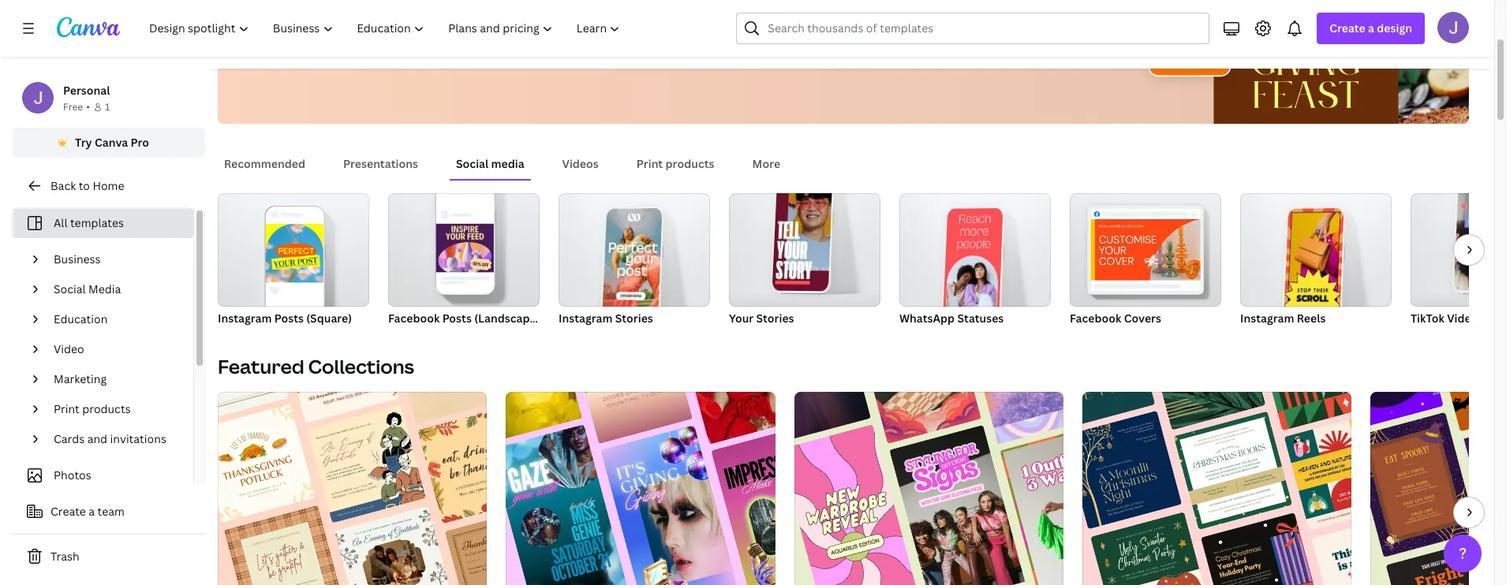 Task type: locate. For each thing, give the bounding box(es) containing it.
products inside button
[[666, 156, 715, 171]]

posts inside facebook posts (landscape) link
[[442, 311, 472, 326]]

try canva pro
[[75, 135, 149, 150]]

social inside button
[[456, 156, 489, 171]]

covers
[[1124, 311, 1162, 326]]

2 posts from the left
[[442, 311, 472, 326]]

posts left (landscape)
[[442, 311, 472, 326]]

1 instagram from the left
[[218, 311, 272, 326]]

print products
[[637, 156, 715, 171], [54, 402, 131, 417]]

2 instagram from the left
[[559, 311, 613, 326]]

videos right tiktok
[[1448, 311, 1484, 326]]

0 vertical spatial and
[[311, 39, 331, 54]]

presentations button
[[337, 149, 425, 179]]

back
[[51, 178, 76, 193]]

facebook left covers
[[1070, 311, 1122, 326]]

1 horizontal spatial a
[[1368, 21, 1375, 36]]

instagram
[[218, 311, 272, 326], [559, 311, 613, 326], [1241, 311, 1295, 326]]

a left team
[[89, 504, 95, 519]]

and
[[311, 39, 331, 54], [87, 432, 107, 447]]

social
[[456, 156, 489, 171], [54, 282, 86, 297]]

stories for your stories
[[756, 311, 794, 326]]

videos button
[[556, 149, 605, 179]]

2 stories from the left
[[756, 311, 794, 326]]

products up cards and invitations
[[82, 402, 131, 417]]

products left the more
[[666, 156, 715, 171]]

0 horizontal spatial instagram
[[218, 311, 272, 326]]

1 horizontal spatial print products
[[637, 156, 715, 171]]

back to home link
[[13, 170, 205, 202]]

photos link
[[22, 461, 184, 491]]

products
[[666, 156, 715, 171], [82, 402, 131, 417]]

facebook for facebook posts (landscape)
[[388, 311, 440, 326]]

posts for instagram
[[274, 311, 304, 326]]

posts
[[274, 311, 304, 326], [442, 311, 472, 326]]

1 horizontal spatial create
[[1330, 21, 1366, 36]]

instagram stories
[[559, 311, 653, 326]]

celebrate and create
[[256, 39, 368, 54]]

social down business
[[54, 282, 86, 297]]

more button
[[746, 149, 787, 179]]

create
[[334, 39, 368, 54]]

0 horizontal spatial print
[[54, 402, 80, 417]]

create inside button
[[51, 504, 86, 519]]

0 horizontal spatial posts
[[274, 311, 304, 326]]

1 vertical spatial create
[[51, 504, 86, 519]]

social media button
[[450, 149, 531, 179]]

and right cards
[[87, 432, 107, 447]]

and for cards
[[87, 432, 107, 447]]

2 facebook from the left
[[1070, 311, 1122, 326]]

1 vertical spatial products
[[82, 402, 131, 417]]

1 vertical spatial social
[[54, 282, 86, 297]]

0 horizontal spatial stories
[[615, 311, 653, 326]]

print right videos button
[[637, 156, 663, 171]]

0 horizontal spatial facebook
[[388, 311, 440, 326]]

0 horizontal spatial products
[[82, 402, 131, 417]]

instagram reel image
[[1241, 193, 1392, 307], [1284, 208, 1345, 316]]

1 vertical spatial and
[[87, 432, 107, 447]]

instagram reel image inside "link"
[[1284, 208, 1345, 316]]

0 horizontal spatial print products
[[54, 402, 131, 417]]

facebook up collections in the bottom of the page
[[388, 311, 440, 326]]

instagram reels
[[1241, 311, 1326, 326]]

posts left (square)
[[274, 311, 304, 326]]

print products button
[[630, 149, 721, 179]]

instagram post (square) image
[[218, 193, 369, 307], [266, 224, 323, 283]]

facebook post (landscape) image
[[388, 193, 540, 307], [436, 224, 494, 272]]

instagram stories link
[[559, 193, 710, 329]]

create down photos
[[51, 504, 86, 519]]

instagram reels link
[[1241, 193, 1392, 329]]

social for social media
[[54, 282, 86, 297]]

stories
[[615, 311, 653, 326], [756, 311, 794, 326]]

1 vertical spatial videos
[[1448, 311, 1484, 326]]

0 vertical spatial videos
[[562, 156, 599, 171]]

a inside dropdown button
[[1368, 21, 1375, 36]]

team
[[97, 504, 125, 519]]

1 horizontal spatial and
[[311, 39, 331, 54]]

1 horizontal spatial products
[[666, 156, 715, 171]]

collections
[[308, 354, 414, 380]]

your stories
[[729, 311, 794, 326]]

instagram right (landscape)
[[559, 311, 613, 326]]

whatsapp status image
[[900, 193, 1051, 307], [943, 208, 1004, 316]]

products for the "print products" button
[[666, 156, 715, 171]]

print products for the "print products" button
[[637, 156, 715, 171]]

facebook
[[388, 311, 440, 326], [1070, 311, 1122, 326]]

and for celebrate
[[311, 39, 331, 54]]

1 horizontal spatial social
[[456, 156, 489, 171]]

all
[[54, 215, 67, 230]]

3 instagram from the left
[[1241, 311, 1295, 326]]

0 vertical spatial a
[[1368, 21, 1375, 36]]

education
[[54, 312, 108, 327]]

0 horizontal spatial create
[[51, 504, 86, 519]]

top level navigation element
[[139, 13, 634, 44]]

a left design at the right of page
[[1368, 21, 1375, 36]]

print inside button
[[637, 156, 663, 171]]

social media
[[54, 282, 121, 297]]

create for create a design
[[1330, 21, 1366, 36]]

•
[[86, 100, 90, 114]]

1 horizontal spatial print
[[637, 156, 663, 171]]

facebook for facebook covers
[[1070, 311, 1122, 326]]

1 vertical spatial a
[[89, 504, 95, 519]]

recommended
[[224, 156, 305, 171]]

print products link
[[47, 395, 184, 425]]

0 vertical spatial products
[[666, 156, 715, 171]]

1 posts from the left
[[274, 311, 304, 326]]

1 horizontal spatial instagram
[[559, 311, 613, 326]]

and left create
[[311, 39, 331, 54]]

print
[[637, 156, 663, 171], [54, 402, 80, 417]]

posts for facebook
[[442, 311, 472, 326]]

facebook posts (landscape) link
[[388, 193, 540, 329]]

reels
[[1297, 311, 1326, 326]]

1 stories from the left
[[615, 311, 653, 326]]

your stories link
[[729, 184, 881, 329]]

1 vertical spatial print products
[[54, 402, 131, 417]]

to
[[79, 178, 90, 193]]

create a design button
[[1317, 13, 1425, 44]]

instagram story image
[[559, 193, 710, 307], [602, 208, 663, 316]]

video
[[54, 342, 84, 357]]

0 horizontal spatial and
[[87, 432, 107, 447]]

0 vertical spatial print
[[637, 156, 663, 171]]

instagram posts (square)
[[218, 311, 352, 326]]

1 horizontal spatial videos
[[1448, 311, 1484, 326]]

a
[[1368, 21, 1375, 36], [89, 504, 95, 519]]

try canva pro button
[[13, 128, 205, 158]]

instagram story image inside the instagram stories link
[[602, 208, 663, 316]]

your story image
[[772, 184, 833, 292], [729, 193, 881, 307]]

videos right media
[[562, 156, 599, 171]]

posts inside instagram posts (square) link
[[274, 311, 304, 326]]

celebrate and create link
[[243, 32, 381, 63]]

create inside dropdown button
[[1330, 21, 1366, 36]]

instagram up featured
[[218, 311, 272, 326]]

0 vertical spatial print products
[[637, 156, 715, 171]]

0 vertical spatial social
[[456, 156, 489, 171]]

social media
[[456, 156, 525, 171]]

videos
[[562, 156, 599, 171], [1448, 311, 1484, 326]]

facebook covers
[[1070, 311, 1162, 326]]

0 horizontal spatial a
[[89, 504, 95, 519]]

1 horizontal spatial posts
[[442, 311, 472, 326]]

facebook cover image
[[1070, 193, 1222, 307], [1091, 219, 1201, 281]]

tiktok videos link
[[1411, 184, 1507, 329]]

a inside button
[[89, 504, 95, 519]]

create left design at the right of page
[[1330, 21, 1366, 36]]

templates
[[70, 215, 124, 230]]

instagram inside "link"
[[1241, 311, 1295, 326]]

cards and invitations
[[54, 432, 166, 447]]

pro
[[131, 135, 149, 150]]

1 vertical spatial print
[[54, 402, 80, 417]]

media
[[491, 156, 525, 171]]

instagram left the reels
[[1241, 311, 1295, 326]]

social left media
[[456, 156, 489, 171]]

1 facebook from the left
[[388, 311, 440, 326]]

None search field
[[737, 13, 1210, 44]]

education link
[[47, 305, 184, 335]]

1
[[105, 100, 110, 114]]

1 horizontal spatial facebook
[[1070, 311, 1122, 326]]

0 horizontal spatial social
[[54, 282, 86, 297]]

create
[[1330, 21, 1366, 36], [51, 504, 86, 519]]

2 horizontal spatial instagram
[[1241, 311, 1295, 326]]

print up cards
[[54, 402, 80, 417]]

0 horizontal spatial videos
[[562, 156, 599, 171]]

print products inside button
[[637, 156, 715, 171]]

cards and invitations link
[[47, 425, 184, 455]]

1 horizontal spatial stories
[[756, 311, 794, 326]]

tiktok videos
[[1411, 311, 1484, 326]]

0 vertical spatial create
[[1330, 21, 1366, 36]]



Task type: describe. For each thing, give the bounding box(es) containing it.
tiktok
[[1411, 311, 1445, 326]]

all templates
[[54, 215, 124, 230]]

instagram posts (square) link
[[218, 193, 369, 329]]

create a team
[[51, 504, 125, 519]]

print for print products link
[[54, 402, 80, 417]]

trash link
[[13, 541, 205, 573]]

a for design
[[1368, 21, 1375, 36]]

print for the "print products" button
[[637, 156, 663, 171]]

tiktok video image
[[1411, 193, 1507, 307]]

video link
[[47, 335, 184, 365]]

your story image inside your stories link
[[772, 184, 833, 292]]

social for social media
[[456, 156, 489, 171]]

create for create a team
[[51, 504, 86, 519]]

free •
[[63, 100, 90, 114]]

videos inside button
[[562, 156, 599, 171]]

a for team
[[89, 504, 95, 519]]

design your thanksgiving image
[[1091, 0, 1469, 124]]

marketing
[[54, 372, 107, 387]]

whatsapp
[[900, 311, 955, 326]]

free
[[63, 100, 83, 114]]

back to home
[[51, 178, 124, 193]]

products for print products link
[[82, 402, 131, 417]]

presentations
[[343, 156, 418, 171]]

try
[[75, 135, 92, 150]]

facebook covers link
[[1070, 193, 1222, 329]]

trash
[[51, 549, 79, 564]]

print products for print products link
[[54, 402, 131, 417]]

celebrate
[[256, 39, 308, 54]]

featured collections
[[218, 354, 414, 380]]

(square)
[[306, 311, 352, 326]]

home
[[93, 178, 124, 193]]

whatsapp statuses link
[[900, 193, 1051, 329]]

your
[[729, 311, 754, 326]]

instagram for instagram reels
[[1241, 311, 1295, 326]]

jacob simon image
[[1438, 12, 1469, 43]]

instagram post (square) image inside instagram posts (square) link
[[266, 224, 323, 283]]

Search search field
[[768, 13, 1200, 43]]

facebook posts (landscape)
[[388, 311, 540, 326]]

recommended button
[[218, 149, 312, 179]]

design
[[1377, 21, 1413, 36]]

featured
[[218, 354, 304, 380]]

create a design
[[1330, 21, 1413, 36]]

stories for instagram stories
[[615, 311, 653, 326]]

canva
[[95, 135, 128, 150]]

social media link
[[47, 275, 184, 305]]

more
[[753, 156, 781, 171]]

business
[[54, 252, 101, 267]]

invitations
[[110, 432, 166, 447]]

photos
[[54, 468, 91, 483]]

instagram for instagram posts (square)
[[218, 311, 272, 326]]

marketing link
[[47, 365, 184, 395]]

media
[[88, 282, 121, 297]]

instagram for instagram stories
[[559, 311, 613, 326]]

personal
[[63, 83, 110, 98]]

whatsapp statuses
[[900, 311, 1004, 326]]

business link
[[47, 245, 184, 275]]

create a team button
[[13, 496, 205, 528]]

cards
[[54, 432, 85, 447]]

statuses
[[958, 311, 1004, 326]]

(landscape)
[[474, 311, 540, 326]]



Task type: vqa. For each thing, say whether or not it's contained in the screenshot.
create a design
yes



